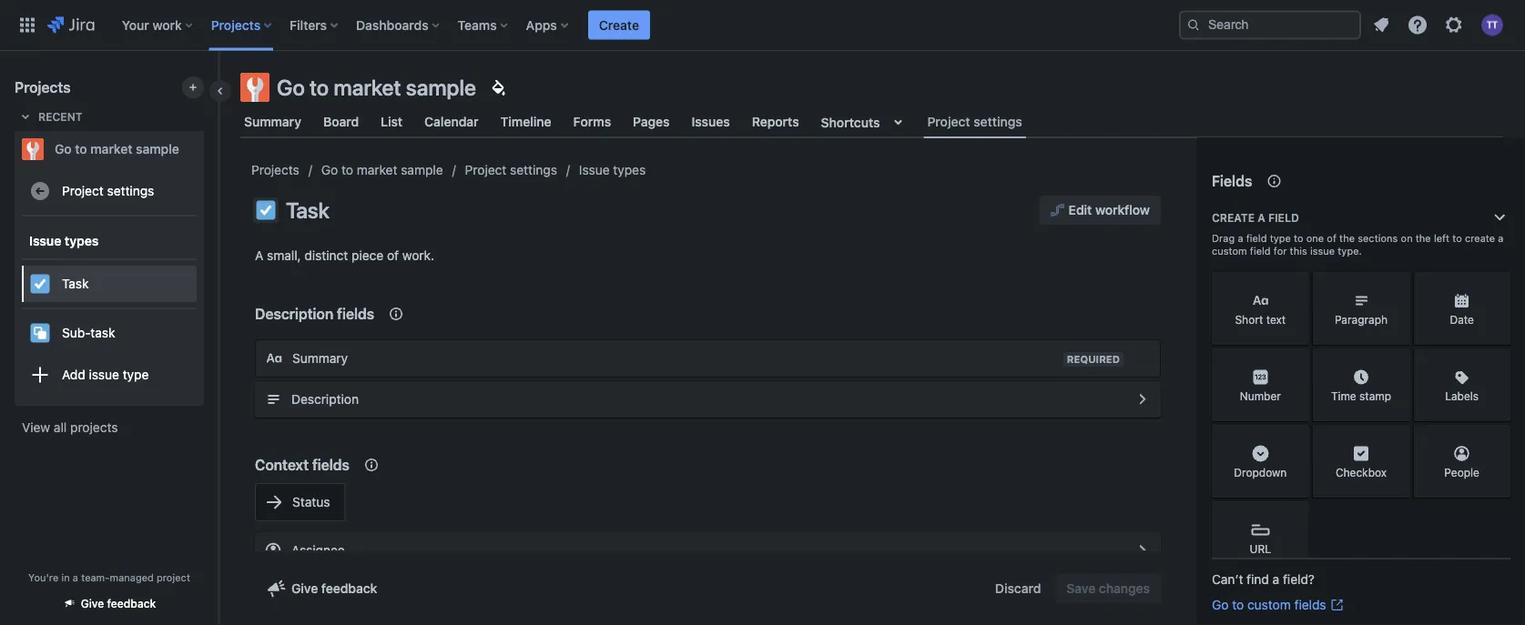 Task type: locate. For each thing, give the bounding box(es) containing it.
project down recent
[[62, 184, 104, 199]]

type inside "button"
[[123, 368, 149, 383]]

1 horizontal spatial feedback
[[321, 582, 377, 597]]

apps
[[526, 17, 557, 32]]

give down "assignee"
[[291, 582, 318, 597]]

give feedback down you're in a team-managed project
[[81, 598, 156, 611]]

drag
[[1212, 233, 1235, 245]]

issue types inside group
[[29, 233, 99, 248]]

people
[[1445, 466, 1480, 479]]

0 horizontal spatial feedback
[[107, 598, 156, 611]]

projects right work
[[211, 17, 261, 32]]

open field configuration image inside assignee button
[[1132, 540, 1154, 562]]

0 horizontal spatial project
[[62, 184, 104, 199]]

timeline
[[501, 114, 552, 129]]

custom
[[1212, 245, 1247, 257], [1248, 598, 1291, 613]]

a
[[1258, 211, 1266, 224], [1238, 233, 1244, 245], [1498, 233, 1504, 245], [73, 572, 78, 584], [1273, 572, 1280, 587]]

fields left more information about the context fields image
[[337, 306, 374, 323]]

0 vertical spatial issue
[[579, 163, 610, 178]]

1 vertical spatial description
[[291, 392, 359, 407]]

notifications image
[[1371, 14, 1393, 36]]

projects
[[70, 420, 118, 435]]

the up type.
[[1340, 233, 1355, 245]]

0 vertical spatial summary
[[244, 114, 301, 129]]

sample left the add to starred icon
[[136, 142, 179, 157]]

1 vertical spatial project settings
[[465, 163, 557, 178]]

tab list
[[230, 106, 1515, 138]]

create up drag
[[1212, 211, 1255, 224]]

custom inside drag a field type to one of the sections on the left to create a custom field for this issue type.
[[1212, 245, 1247, 257]]

0 horizontal spatial the
[[1340, 233, 1355, 245]]

create
[[599, 17, 639, 32], [1212, 211, 1255, 224]]

projects for projects link
[[251, 163, 299, 178]]

add issue type button
[[22, 357, 197, 393]]

0 vertical spatial project settings
[[928, 114, 1023, 129]]

market
[[334, 75, 401, 100], [90, 142, 133, 157], [357, 163, 397, 178]]

task up 'sub-' on the left of the page
[[62, 277, 89, 292]]

context fields
[[255, 457, 350, 474]]

create for create
[[599, 17, 639, 32]]

0 vertical spatial sample
[[406, 75, 476, 100]]

distinct
[[305, 248, 348, 263]]

1 horizontal spatial give feedback button
[[255, 575, 388, 604]]

more information about the context fields image
[[361, 454, 382, 476]]

2 vertical spatial projects
[[251, 163, 299, 178]]

issue right add
[[89, 368, 119, 383]]

1 horizontal spatial type
[[1270, 233, 1291, 245]]

your profile and settings image
[[1482, 14, 1504, 36]]

fields left more information about the context fields icon
[[312, 457, 350, 474]]

open field configuration image for context fields
[[1132, 540, 1154, 562]]

a
[[255, 248, 263, 263]]

assignee
[[291, 543, 345, 558]]

to
[[310, 75, 329, 100], [75, 142, 87, 157], [342, 163, 353, 178], [1294, 233, 1304, 245], [1453, 233, 1463, 245], [1232, 598, 1244, 613]]

1 vertical spatial feedback
[[107, 598, 156, 611]]

0 vertical spatial of
[[1327, 233, 1337, 245]]

primary element
[[11, 0, 1179, 51]]

1 horizontal spatial project
[[465, 163, 507, 178]]

1 horizontal spatial issue
[[579, 163, 610, 178]]

1 horizontal spatial create
[[1212, 211, 1255, 224]]

on
[[1401, 233, 1413, 245]]

board link
[[320, 106, 363, 138]]

more information image
[[1286, 274, 1308, 296], [1386, 351, 1408, 372]]

0 horizontal spatial types
[[65, 233, 99, 248]]

types up task group
[[65, 233, 99, 248]]

give feedback
[[291, 582, 377, 597], [81, 598, 156, 611]]

group
[[22, 217, 197, 404]]

0 vertical spatial projects
[[211, 17, 261, 32]]

create right apps popup button
[[599, 17, 639, 32]]

0 vertical spatial custom
[[1212, 245, 1247, 257]]

field up for
[[1269, 211, 1299, 224]]

1 vertical spatial settings
[[510, 163, 557, 178]]

1 horizontal spatial give feedback
[[291, 582, 377, 597]]

1 horizontal spatial types
[[613, 163, 646, 178]]

teams button
[[452, 10, 515, 40]]

1 vertical spatial issue
[[89, 368, 119, 383]]

more information image for short text
[[1286, 274, 1308, 296]]

filters
[[290, 17, 327, 32]]

create for create a field
[[1212, 211, 1255, 224]]

issue types
[[579, 163, 646, 178], [29, 233, 99, 248]]

feedback down managed
[[107, 598, 156, 611]]

give for rightmost give feedback 'button'
[[291, 582, 318, 597]]

give down the team-
[[81, 598, 104, 611]]

fields
[[337, 306, 374, 323], [312, 457, 350, 474], [1295, 598, 1327, 613]]

give
[[291, 582, 318, 597], [81, 598, 104, 611]]

0 vertical spatial description
[[255, 306, 333, 323]]

1 horizontal spatial issue
[[1311, 245, 1335, 257]]

1 vertical spatial type
[[123, 368, 149, 383]]

open field configuration image
[[1132, 389, 1154, 411], [1132, 540, 1154, 562]]

summary link
[[240, 106, 305, 138]]

of inside drag a field type to one of the sections on the left to create a custom field for this issue type.
[[1327, 233, 1337, 245]]

left
[[1434, 233, 1450, 245]]

1 vertical spatial issue
[[29, 233, 61, 248]]

issue inside drag a field type to one of the sections on the left to create a custom field for this issue type.
[[1311, 245, 1335, 257]]

summary
[[244, 114, 301, 129], [292, 351, 348, 366]]

issue types up task group
[[29, 233, 99, 248]]

this
[[1290, 245, 1308, 257]]

1 horizontal spatial more information image
[[1386, 351, 1408, 372]]

fields for context fields
[[312, 457, 350, 474]]

1 horizontal spatial go to market sample link
[[321, 159, 443, 181]]

jira image
[[47, 14, 94, 36], [47, 14, 94, 36]]

tab list containing project settings
[[230, 106, 1515, 138]]

projects
[[211, 17, 261, 32], [15, 79, 71, 96], [251, 163, 299, 178]]

1 horizontal spatial issue types
[[579, 163, 646, 178]]

a right "in"
[[73, 572, 78, 584]]

0 vertical spatial give
[[291, 582, 318, 597]]

custom down drag
[[1212, 245, 1247, 257]]

search image
[[1187, 18, 1201, 32]]

1 vertical spatial types
[[65, 233, 99, 248]]

project down calendar link
[[465, 163, 507, 178]]

go to market sample up list
[[277, 75, 476, 100]]

1 horizontal spatial the
[[1416, 233, 1431, 245]]

set background color image
[[487, 77, 509, 98]]

0 vertical spatial issue types
[[579, 163, 646, 178]]

summary up projects link
[[244, 114, 301, 129]]

1 horizontal spatial task
[[286, 198, 329, 223]]

create project image
[[186, 80, 200, 95]]

0 vertical spatial feedback
[[321, 582, 377, 597]]

go to market sample down list link
[[321, 163, 443, 178]]

2 horizontal spatial project settings
[[928, 114, 1023, 129]]

issue up task group
[[29, 233, 61, 248]]

projects up collapse recent projects icon
[[15, 79, 71, 96]]

settings image
[[1444, 14, 1465, 36]]

type up for
[[1270, 233, 1291, 245]]

discard
[[995, 582, 1041, 597]]

sections
[[1358, 233, 1398, 245]]

1 vertical spatial custom
[[1248, 598, 1291, 613]]

more information image for time stamp
[[1386, 351, 1408, 372]]

field for create
[[1269, 211, 1299, 224]]

summary down the description fields
[[292, 351, 348, 366]]

task
[[286, 198, 329, 223], [62, 277, 89, 292]]

1 vertical spatial fields
[[312, 457, 350, 474]]

0 horizontal spatial type
[[123, 368, 149, 383]]

custom down the can't find a field?
[[1248, 598, 1291, 613]]

types down pages link
[[613, 163, 646, 178]]

of right piece in the left top of the page
[[387, 248, 399, 263]]

issue
[[1311, 245, 1335, 257], [89, 368, 119, 383]]

0 horizontal spatial issue types
[[29, 233, 99, 248]]

0 vertical spatial type
[[1270, 233, 1291, 245]]

sub-task link
[[22, 315, 197, 352]]

task link
[[22, 266, 197, 302]]

timeline link
[[497, 106, 555, 138]]

sample down calendar link
[[401, 163, 443, 178]]

0 horizontal spatial settings
[[107, 184, 154, 199]]

1 vertical spatial sample
[[136, 142, 179, 157]]

add to starred image
[[199, 138, 220, 160]]

banner
[[0, 0, 1525, 51]]

more information image up 'stamp'
[[1386, 351, 1408, 372]]

0 vertical spatial create
[[599, 17, 639, 32]]

task
[[91, 326, 115, 341]]

1 vertical spatial more information image
[[1386, 351, 1408, 372]]

1 horizontal spatial of
[[1327, 233, 1337, 245]]

1 vertical spatial issue types
[[29, 233, 99, 248]]

stamp
[[1360, 390, 1392, 402]]

to right left
[[1453, 233, 1463, 245]]

dashboards button
[[351, 10, 447, 40]]

your work
[[122, 17, 182, 32]]

open field configuration image inside description button
[[1132, 389, 1154, 411]]

1 vertical spatial of
[[387, 248, 399, 263]]

0 vertical spatial project
[[928, 114, 970, 129]]

field
[[1269, 211, 1299, 224], [1246, 233, 1267, 245], [1250, 245, 1271, 257]]

description
[[255, 306, 333, 323], [291, 392, 359, 407]]

0 horizontal spatial give
[[81, 598, 104, 611]]

go to market sample
[[277, 75, 476, 100], [55, 142, 179, 157], [321, 163, 443, 178]]

fields left this link will be opened in a new tab icon
[[1295, 598, 1327, 613]]

feedback
[[321, 582, 377, 597], [107, 598, 156, 611]]

issue down one
[[1311, 245, 1335, 257]]

2 horizontal spatial settings
[[974, 114, 1023, 129]]

go down can't
[[1212, 598, 1229, 613]]

1 vertical spatial give feedback
[[81, 598, 156, 611]]

open field configuration image for description fields
[[1132, 389, 1154, 411]]

1 vertical spatial open field configuration image
[[1132, 540, 1154, 562]]

description inside description button
[[291, 392, 359, 407]]

give feedback down "assignee"
[[291, 582, 377, 597]]

0 vertical spatial settings
[[974, 114, 1023, 129]]

project settings
[[928, 114, 1023, 129], [465, 163, 557, 178], [62, 184, 154, 199]]

projects for projects dropdown button
[[211, 17, 261, 32]]

1 vertical spatial task
[[62, 277, 89, 292]]

more information image down this
[[1286, 274, 1308, 296]]

you're in a team-managed project
[[28, 572, 190, 584]]

field down create a field
[[1246, 233, 1267, 245]]

dashboards
[[356, 17, 429, 32]]

required
[[1067, 354, 1120, 366]]

go down board link
[[321, 163, 338, 178]]

go to market sample link down recent
[[15, 131, 197, 168]]

types inside issue types "link"
[[613, 163, 646, 178]]

0 horizontal spatial issue
[[29, 233, 61, 248]]

0 vertical spatial types
[[613, 163, 646, 178]]

the right on
[[1416, 233, 1431, 245]]

1 vertical spatial create
[[1212, 211, 1255, 224]]

give feedback button down you're in a team-managed project
[[52, 589, 167, 619]]

recent
[[38, 110, 82, 123]]

0 horizontal spatial issue
[[89, 368, 119, 383]]

sample
[[406, 75, 476, 100], [136, 142, 179, 157], [401, 163, 443, 178]]

type down sub-task link
[[123, 368, 149, 383]]

0 vertical spatial fields
[[337, 306, 374, 323]]

0 vertical spatial open field configuration image
[[1132, 389, 1154, 411]]

description up context fields
[[291, 392, 359, 407]]

task right issue type icon
[[286, 198, 329, 223]]

small,
[[267, 248, 301, 263]]

2 horizontal spatial project
[[928, 114, 970, 129]]

0 vertical spatial field
[[1269, 211, 1299, 224]]

edit workflow
[[1069, 203, 1150, 218]]

can't find a field?
[[1212, 572, 1315, 587]]

issue type icon image
[[255, 199, 277, 221]]

issue
[[579, 163, 610, 178], [29, 233, 61, 248]]

0 horizontal spatial give feedback
[[81, 598, 156, 611]]

a right find
[[1273, 572, 1280, 587]]

create inside button
[[599, 17, 639, 32]]

reports link
[[748, 106, 803, 138]]

2 open field configuration image from the top
[[1132, 540, 1154, 562]]

paragraph
[[1335, 313, 1388, 326]]

1 open field configuration image from the top
[[1132, 389, 1154, 411]]

sample up calendar
[[406, 75, 476, 100]]

give feedback button down "assignee"
[[255, 575, 388, 604]]

description down small,
[[255, 306, 333, 323]]

feedback down "assignee"
[[321, 582, 377, 597]]

0 vertical spatial issue
[[1311, 245, 1335, 257]]

project right "shortcuts" popup button
[[928, 114, 970, 129]]

issue down the forms link
[[579, 163, 610, 178]]

field for drag
[[1246, 233, 1267, 245]]

1 vertical spatial market
[[90, 142, 133, 157]]

1 vertical spatial give
[[81, 598, 104, 611]]

to down board link
[[342, 163, 353, 178]]

1 horizontal spatial give
[[291, 582, 318, 597]]

2 vertical spatial project
[[62, 184, 104, 199]]

projects link
[[251, 159, 299, 181]]

1 vertical spatial field
[[1246, 233, 1267, 245]]

go to market sample down recent
[[55, 142, 179, 157]]

forms
[[573, 114, 611, 129]]

time stamp
[[1331, 390, 1392, 402]]

projects up issue type icon
[[251, 163, 299, 178]]

collapse recent projects image
[[15, 106, 36, 128]]

edit workflow button
[[1040, 196, 1161, 225]]

project settings link down recent
[[22, 173, 197, 209]]

project settings inside tab list
[[928, 114, 1023, 129]]

pages link
[[629, 106, 674, 138]]

banner containing your work
[[0, 0, 1525, 51]]

field left for
[[1250, 245, 1271, 257]]

0 horizontal spatial create
[[599, 17, 639, 32]]

2 vertical spatial project settings
[[62, 184, 154, 199]]

of right one
[[1327, 233, 1337, 245]]

0 horizontal spatial task
[[62, 277, 89, 292]]

0 vertical spatial give feedback
[[291, 582, 377, 597]]

status
[[292, 495, 330, 510]]

go to market sample link down list link
[[321, 159, 443, 181]]

1 horizontal spatial settings
[[510, 163, 557, 178]]

0 vertical spatial market
[[334, 75, 401, 100]]

projects inside dropdown button
[[211, 17, 261, 32]]

summary inside summary 'link'
[[244, 114, 301, 129]]

assignee button
[[255, 533, 1161, 569]]

issue types down the forms link
[[579, 163, 646, 178]]

type.
[[1338, 245, 1362, 257]]

time
[[1331, 390, 1357, 402]]

give for left give feedback 'button'
[[81, 598, 104, 611]]

your work button
[[116, 10, 200, 40]]

project settings link down timeline link
[[465, 159, 557, 181]]

0 horizontal spatial give feedback button
[[52, 589, 167, 619]]

0 vertical spatial more information image
[[1286, 274, 1308, 296]]

managed
[[110, 572, 154, 584]]

project settings link
[[465, 159, 557, 181], [22, 173, 197, 209]]

project inside tab list
[[928, 114, 970, 129]]

0 horizontal spatial more information image
[[1286, 274, 1308, 296]]

give feedback button
[[255, 575, 388, 604], [52, 589, 167, 619]]



Task type: describe. For each thing, give the bounding box(es) containing it.
this link will be opened in a new tab image
[[1330, 598, 1345, 613]]

fields
[[1212, 173, 1252, 190]]

task inside 'task' 'link'
[[62, 277, 89, 292]]

work
[[153, 17, 182, 32]]

for
[[1274, 245, 1287, 257]]

checkbox
[[1336, 466, 1387, 479]]

2 vertical spatial sample
[[401, 163, 443, 178]]

appswitcher icon image
[[16, 14, 38, 36]]

0 vertical spatial go to market sample
[[277, 75, 476, 100]]

in
[[61, 572, 70, 584]]

text
[[1267, 313, 1286, 326]]

description for description
[[291, 392, 359, 407]]

to down can't
[[1232, 598, 1244, 613]]

workflow
[[1096, 203, 1150, 218]]

to down recent
[[75, 142, 87, 157]]

a down more information about the fields image
[[1258, 211, 1266, 224]]

all
[[54, 420, 67, 435]]

2 vertical spatial go to market sample
[[321, 163, 443, 178]]

issues link
[[688, 106, 734, 138]]

add
[[62, 368, 85, 383]]

drag a field type to one of the sections on the left to create a custom field for this issue type.
[[1212, 233, 1504, 257]]

go to custom fields
[[1212, 598, 1327, 613]]

1 horizontal spatial project settings link
[[465, 159, 557, 181]]

view
[[22, 420, 50, 435]]

to up this
[[1294, 233, 1304, 245]]

issue types for group containing issue types
[[29, 233, 99, 248]]

1 horizontal spatial project settings
[[465, 163, 557, 178]]

work.
[[402, 248, 434, 263]]

issue inside "button"
[[89, 368, 119, 383]]

find
[[1247, 572, 1269, 587]]

create button
[[588, 10, 650, 40]]

piece
[[352, 248, 384, 263]]

0 horizontal spatial project settings link
[[22, 173, 197, 209]]

0 horizontal spatial of
[[387, 248, 399, 263]]

one
[[1307, 233, 1324, 245]]

issues
[[692, 114, 730, 129]]

add issue type image
[[29, 364, 51, 386]]

add issue type
[[62, 368, 149, 383]]

1 vertical spatial project
[[465, 163, 507, 178]]

view all projects link
[[15, 412, 204, 444]]

Search field
[[1179, 10, 1362, 40]]

0 vertical spatial task
[[286, 198, 329, 223]]

reports
[[752, 114, 799, 129]]

go to custom fields link
[[1212, 597, 1345, 615]]

description for description fields
[[255, 306, 333, 323]]

group containing issue types
[[22, 217, 197, 404]]

to up "board"
[[310, 75, 329, 100]]

create a field
[[1212, 211, 1299, 224]]

a right drag
[[1238, 233, 1244, 245]]

1 vertical spatial go to market sample
[[55, 142, 179, 157]]

1 vertical spatial projects
[[15, 79, 71, 96]]

your
[[122, 17, 149, 32]]

board
[[323, 114, 359, 129]]

calendar link
[[421, 106, 482, 138]]

task group
[[22, 259, 197, 308]]

pages
[[633, 114, 670, 129]]

forms link
[[570, 106, 615, 138]]

short text
[[1235, 313, 1286, 326]]

sub-
[[62, 326, 91, 341]]

issue types for issue types "link"
[[579, 163, 646, 178]]

type inside drag a field type to one of the sections on the left to create a custom field for this issue type.
[[1270, 233, 1291, 245]]

filters button
[[284, 10, 345, 40]]

edit
[[1069, 203, 1092, 218]]

list link
[[377, 106, 406, 138]]

view all projects
[[22, 420, 118, 435]]

url
[[1250, 543, 1271, 555]]

dropdown
[[1234, 466, 1287, 479]]

fields for description fields
[[337, 306, 374, 323]]

issue inside "link"
[[579, 163, 610, 178]]

go up summary 'link'
[[277, 75, 305, 100]]

context
[[255, 457, 309, 474]]

a small, distinct piece of work.
[[255, 248, 434, 263]]

2 vertical spatial fields
[[1295, 598, 1327, 613]]

0 horizontal spatial go to market sample link
[[15, 131, 197, 168]]

a right the 'create'
[[1498, 233, 1504, 245]]

2 vertical spatial field
[[1250, 245, 1271, 257]]

create
[[1465, 233, 1496, 245]]

apps button
[[521, 10, 575, 40]]

calendar
[[425, 114, 479, 129]]

1 vertical spatial summary
[[292, 351, 348, 366]]

team-
[[81, 572, 110, 584]]

2 vertical spatial settings
[[107, 184, 154, 199]]

number
[[1240, 390, 1281, 402]]

2 vertical spatial market
[[357, 163, 397, 178]]

shortcuts button
[[818, 106, 913, 138]]

shortcuts
[[821, 115, 880, 130]]

more information about the fields image
[[1263, 170, 1285, 192]]

projects button
[[206, 10, 279, 40]]

description fields
[[255, 306, 374, 323]]

field?
[[1283, 572, 1315, 587]]

short
[[1235, 313, 1263, 326]]

labels
[[1445, 390, 1479, 402]]

more information about the context fields image
[[385, 303, 407, 325]]

sub-task
[[62, 326, 115, 341]]

list
[[381, 114, 403, 129]]

1 the from the left
[[1340, 233, 1355, 245]]

issue types link
[[579, 159, 646, 181]]

project
[[157, 572, 190, 584]]

2 the from the left
[[1416, 233, 1431, 245]]

help image
[[1407, 14, 1429, 36]]

go down recent
[[55, 142, 72, 157]]

discard button
[[984, 575, 1052, 604]]

date
[[1450, 313, 1474, 326]]

0 horizontal spatial project settings
[[62, 184, 154, 199]]



Task type: vqa. For each thing, say whether or not it's contained in the screenshot.
the rightmost "Api"
no



